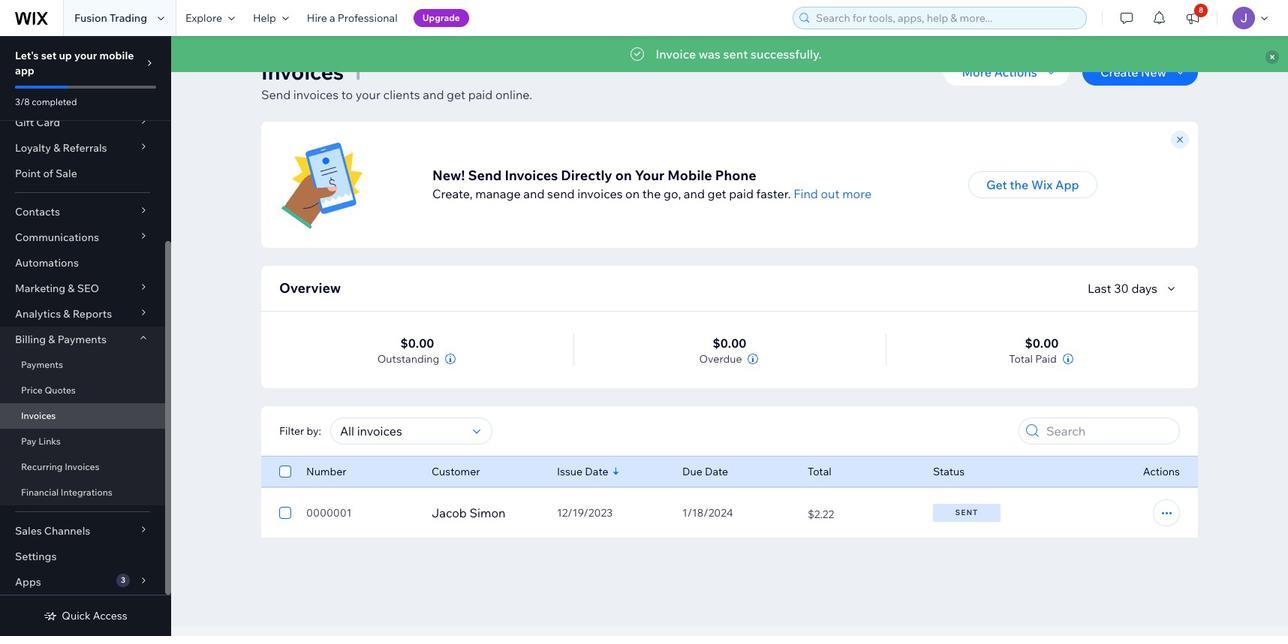 Task type: locate. For each thing, give the bounding box(es) containing it.
reports
[[73, 307, 112, 321]]

& for billing
[[48, 333, 55, 346]]

invoices up the send
[[505, 167, 558, 184]]

invoices up to
[[261, 59, 344, 85]]

paid down phone
[[729, 186, 754, 201]]

& for marketing
[[68, 282, 75, 295]]

overdue
[[700, 352, 742, 366]]

total left paid
[[1010, 352, 1033, 366]]

1 horizontal spatial $0.00
[[713, 336, 747, 351]]

fusion trading
[[74, 11, 147, 25]]

$0.00
[[401, 336, 434, 351], [713, 336, 747, 351], [1026, 336, 1059, 351]]

0 horizontal spatial the
[[643, 186, 661, 201]]

$0.00 up paid
[[1026, 336, 1059, 351]]

payments up "payments" link
[[58, 333, 107, 346]]

and left the send
[[524, 186, 545, 201]]

2 horizontal spatial $0.00
[[1026, 336, 1059, 351]]

1 $0.00 from the left
[[401, 336, 434, 351]]

& left seo
[[68, 282, 75, 295]]

& inside loyalty & referrals dropdown button
[[53, 141, 60, 155]]

invoice was sent successfully. alert
[[171, 36, 1289, 72]]

None checkbox
[[279, 463, 291, 481], [279, 504, 291, 522], [279, 463, 291, 481], [279, 504, 291, 522]]

get
[[447, 87, 466, 102], [708, 186, 727, 201]]

your right to
[[356, 87, 381, 102]]

& left reports on the left
[[63, 307, 70, 321]]

date for issue date
[[585, 465, 609, 478]]

billing & payments
[[15, 333, 107, 346]]

1 vertical spatial payments
[[21, 359, 63, 370]]

None field
[[336, 418, 469, 444]]

3 $0.00 from the left
[[1026, 336, 1059, 351]]

0 horizontal spatial send
[[261, 87, 291, 102]]

of
[[43, 167, 53, 180]]

channels
[[44, 524, 90, 538]]

invoice
[[656, 47, 696, 62]]

0 vertical spatial actions
[[995, 65, 1038, 80]]

analytics & reports
[[15, 307, 112, 321]]

paid inside new! send invoices directly on your mobile phone create, manage and send invoices on the go, and get paid faster. find out more
[[729, 186, 754, 201]]

marketing & seo button
[[0, 276, 165, 301]]

& inside billing & payments dropdown button
[[48, 333, 55, 346]]

1 horizontal spatial get
[[708, 186, 727, 201]]

recurring invoices
[[21, 461, 100, 472]]

jacob simon
[[432, 505, 506, 520]]

total
[[1010, 352, 1033, 366], [808, 465, 832, 478]]

paid left online.
[[468, 87, 493, 102]]

1 horizontal spatial send
[[468, 167, 502, 184]]

get down phone
[[708, 186, 727, 201]]

new
[[1142, 65, 1167, 80]]

0 vertical spatial payments
[[58, 333, 107, 346]]

and right clients
[[423, 87, 444, 102]]

1 vertical spatial invoices
[[578, 186, 623, 201]]

1 horizontal spatial total
[[1010, 352, 1033, 366]]

new!
[[433, 167, 465, 184]]

your right up
[[74, 49, 97, 62]]

1 vertical spatial paid
[[729, 186, 754, 201]]

0 vertical spatial total
[[1010, 352, 1033, 366]]

professional
[[338, 11, 398, 25]]

1 horizontal spatial paid
[[729, 186, 754, 201]]

get the wix app link
[[969, 171, 1098, 198]]

invoices inside invoices 1 send invoices to your clients and get paid online.
[[294, 87, 339, 102]]

0 horizontal spatial actions
[[995, 65, 1038, 80]]

hire
[[307, 11, 327, 25]]

0 horizontal spatial total
[[808, 465, 832, 478]]

trading
[[110, 11, 147, 25]]

0 horizontal spatial your
[[74, 49, 97, 62]]

invoice was sent successfully.
[[656, 47, 822, 62]]

send up manage
[[468, 167, 502, 184]]

last 30 days button
[[1088, 279, 1181, 297]]

0 vertical spatial send
[[261, 87, 291, 102]]

0 vertical spatial your
[[74, 49, 97, 62]]

8 button
[[1177, 0, 1210, 36]]

2 $0.00 from the left
[[713, 336, 747, 351]]

1 vertical spatial total
[[808, 465, 832, 478]]

2 date from the left
[[705, 465, 729, 478]]

your inside "let's set up your mobile app"
[[74, 49, 97, 62]]

invoices left to
[[294, 87, 339, 102]]

billing & payments button
[[0, 327, 165, 352]]

0 horizontal spatial $0.00
[[401, 336, 434, 351]]

go,
[[664, 186, 681, 201]]

on down your
[[626, 186, 640, 201]]

get right clients
[[447, 87, 466, 102]]

invoices down directly
[[578, 186, 623, 201]]

1 horizontal spatial your
[[356, 87, 381, 102]]

on left your
[[616, 167, 632, 184]]

total up the $2.22
[[808, 465, 832, 478]]

last 30 days
[[1088, 281, 1158, 296]]

1 horizontal spatial date
[[705, 465, 729, 478]]

contacts
[[15, 205, 60, 219]]

& right loyalty at the top
[[53, 141, 60, 155]]

0 vertical spatial get
[[447, 87, 466, 102]]

financial integrations
[[21, 487, 113, 498]]

payments up price quotes
[[21, 359, 63, 370]]

send
[[548, 186, 575, 201]]

customer
[[432, 465, 480, 478]]

payments link
[[0, 352, 165, 378]]

1 horizontal spatial actions
[[1144, 465, 1181, 478]]

contacts button
[[0, 199, 165, 225]]

send
[[261, 87, 291, 102], [468, 167, 502, 184]]

jacob
[[432, 505, 467, 520]]

manage
[[476, 186, 521, 201]]

actions down search field
[[1144, 465, 1181, 478]]

8
[[1199, 5, 1204, 15]]

number
[[306, 465, 347, 478]]

2 horizontal spatial and
[[684, 186, 705, 201]]

settings
[[15, 550, 57, 563]]

days
[[1132, 281, 1158, 296]]

date right due
[[705, 465, 729, 478]]

Search for tools, apps, help & more... field
[[812, 8, 1082, 29]]

0 vertical spatial paid
[[468, 87, 493, 102]]

0 horizontal spatial date
[[585, 465, 609, 478]]

upgrade
[[423, 12, 460, 23]]

help
[[253, 11, 276, 25]]

1 vertical spatial get
[[708, 186, 727, 201]]

1 vertical spatial send
[[468, 167, 502, 184]]

price quotes link
[[0, 378, 165, 403]]

and down mobile on the right top
[[684, 186, 705, 201]]

actions inside more actions button
[[995, 65, 1038, 80]]

date right issue
[[585, 465, 609, 478]]

& right billing on the left bottom of the page
[[48, 333, 55, 346]]

0 horizontal spatial paid
[[468, 87, 493, 102]]

app
[[1056, 177, 1080, 192]]

invoices
[[261, 59, 344, 85], [505, 167, 558, 184], [21, 410, 56, 421], [65, 461, 100, 472]]

more actions
[[962, 65, 1038, 80]]

up
[[59, 49, 72, 62]]

& inside marketing & seo dropdown button
[[68, 282, 75, 295]]

sale
[[56, 167, 77, 180]]

successfully.
[[751, 47, 822, 62]]

$0.00 up overdue
[[713, 336, 747, 351]]

find
[[794, 186, 819, 201]]

communications button
[[0, 225, 165, 250]]

completed
[[32, 96, 77, 107]]

1 date from the left
[[585, 465, 609, 478]]

date for due date
[[705, 465, 729, 478]]

$0.00 for total paid
[[1026, 336, 1059, 351]]

0 horizontal spatial and
[[423, 87, 444, 102]]

apps
[[15, 575, 41, 589]]

set
[[41, 49, 57, 62]]

create new button
[[1083, 59, 1199, 86]]

invoices link
[[0, 403, 165, 429]]

invoices inside new! send invoices directly on your mobile phone create, manage and send invoices on the go, and get paid faster. find out more
[[505, 167, 558, 184]]

&
[[53, 141, 60, 155], [68, 282, 75, 295], [63, 307, 70, 321], [48, 333, 55, 346]]

send left to
[[261, 87, 291, 102]]

point of sale link
[[0, 161, 165, 186]]

loyalty
[[15, 141, 51, 155]]

the right "get"
[[1010, 177, 1029, 192]]

wix
[[1032, 177, 1053, 192]]

0 horizontal spatial invoices
[[294, 87, 339, 102]]

0 horizontal spatial get
[[447, 87, 466, 102]]

new! send invoices directly on your mobile phone create, manage and send invoices on the go, and get paid faster. find out more
[[433, 167, 872, 201]]

settings link
[[0, 544, 165, 569]]

sidebar element
[[0, 0, 171, 636]]

the
[[1010, 177, 1029, 192], [643, 186, 661, 201]]

get inside new! send invoices directly on your mobile phone create, manage and send invoices on the go, and get paid faster. find out more
[[708, 186, 727, 201]]

get the wix app button
[[969, 171, 1098, 198]]

hire a professional
[[307, 11, 398, 25]]

card
[[36, 116, 60, 129]]

quick access
[[62, 609, 127, 623]]

0 vertical spatial invoices
[[294, 87, 339, 102]]

paid
[[468, 87, 493, 102], [729, 186, 754, 201]]

12/19/2023
[[557, 506, 613, 520]]

date
[[585, 465, 609, 478], [705, 465, 729, 478]]

paid inside invoices 1 send invoices to your clients and get paid online.
[[468, 87, 493, 102]]

actions right more
[[995, 65, 1038, 80]]

$0.00 up outstanding
[[401, 336, 434, 351]]

$0.00 for outstanding
[[401, 336, 434, 351]]

1 horizontal spatial invoices
[[578, 186, 623, 201]]

financial
[[21, 487, 59, 498]]

marketing & seo
[[15, 282, 99, 295]]

the down your
[[643, 186, 661, 201]]

payments inside dropdown button
[[58, 333, 107, 346]]

1 vertical spatial your
[[356, 87, 381, 102]]

1 horizontal spatial the
[[1010, 177, 1029, 192]]

& inside analytics & reports dropdown button
[[63, 307, 70, 321]]



Task type: describe. For each thing, give the bounding box(es) containing it.
invoices down pay links link
[[65, 461, 100, 472]]

help button
[[244, 0, 298, 36]]

filter by:
[[279, 424, 321, 438]]

3
[[121, 575, 125, 585]]

app
[[15, 64, 34, 77]]

the inside button
[[1010, 177, 1029, 192]]

0 vertical spatial on
[[616, 167, 632, 184]]

let's set up your mobile app
[[15, 49, 134, 77]]

$2.22
[[808, 507, 834, 521]]

create new
[[1101, 65, 1167, 80]]

& for analytics
[[63, 307, 70, 321]]

gift
[[15, 116, 34, 129]]

loyalty & referrals
[[15, 141, 107, 155]]

$0.00 for overdue
[[713, 336, 747, 351]]

find out more link
[[794, 185, 872, 203]]

status
[[933, 465, 965, 478]]

simon
[[470, 505, 506, 520]]

create
[[1101, 65, 1139, 80]]

financial integrations link
[[0, 480, 165, 505]]

total paid
[[1010, 352, 1057, 366]]

1/18/2024
[[683, 506, 733, 520]]

1 vertical spatial on
[[626, 186, 640, 201]]

more actions button
[[944, 59, 1069, 86]]

sent
[[956, 508, 979, 517]]

billing
[[15, 333, 46, 346]]

gift card button
[[0, 110, 165, 135]]

price quotes
[[21, 385, 76, 396]]

integrations
[[61, 487, 113, 498]]

price
[[21, 385, 43, 396]]

last
[[1088, 281, 1112, 296]]

0000001
[[306, 506, 352, 520]]

sales
[[15, 524, 42, 538]]

total for total
[[808, 465, 832, 478]]

send inside invoices 1 send invoices to your clients and get paid online.
[[261, 87, 291, 102]]

get inside invoices 1 send invoices to your clients and get paid online.
[[447, 87, 466, 102]]

create,
[[433, 186, 473, 201]]

fusion
[[74, 11, 107, 25]]

quick
[[62, 609, 91, 623]]

issue
[[557, 465, 583, 478]]

invoices up pay links
[[21, 410, 56, 421]]

directly
[[561, 167, 613, 184]]

mobile
[[668, 167, 713, 184]]

Search field
[[1042, 418, 1175, 444]]

referrals
[[63, 141, 107, 155]]

1 horizontal spatial and
[[524, 186, 545, 201]]

point
[[15, 167, 41, 180]]

quick access button
[[44, 609, 127, 623]]

issue date
[[557, 465, 609, 478]]

analytics & reports button
[[0, 301, 165, 327]]

and inside invoices 1 send invoices to your clients and get paid online.
[[423, 87, 444, 102]]

more
[[962, 65, 992, 80]]

filter
[[279, 424, 304, 438]]

was
[[699, 47, 721, 62]]

communications
[[15, 231, 99, 244]]

explore
[[186, 11, 222, 25]]

automations link
[[0, 250, 165, 276]]

faster.
[[757, 186, 791, 201]]

invoices inside invoices 1 send invoices to your clients and get paid online.
[[261, 59, 344, 85]]

get the wix app
[[987, 177, 1080, 192]]

3/8 completed
[[15, 96, 77, 107]]

invoices 1 send invoices to your clients and get paid online.
[[261, 59, 533, 102]]

30
[[1115, 281, 1129, 296]]

marketing
[[15, 282, 65, 295]]

get
[[987, 177, 1008, 192]]

gift card
[[15, 116, 60, 129]]

seo
[[77, 282, 99, 295]]

recurring
[[21, 461, 63, 472]]

upgrade button
[[414, 9, 469, 27]]

recurring invoices link
[[0, 454, 165, 480]]

outstanding
[[378, 352, 440, 366]]

by:
[[307, 424, 321, 438]]

your inside invoices 1 send invoices to your clients and get paid online.
[[356, 87, 381, 102]]

sales channels
[[15, 524, 90, 538]]

hire a professional link
[[298, 0, 407, 36]]

online.
[[496, 87, 533, 102]]

1
[[352, 59, 362, 85]]

& for loyalty
[[53, 141, 60, 155]]

3/8
[[15, 96, 30, 107]]

clients
[[383, 87, 420, 102]]

invoices inside new! send invoices directly on your mobile phone create, manage and send invoices on the go, and get paid faster. find out more
[[578, 186, 623, 201]]

total for total paid
[[1010, 352, 1033, 366]]

loyalty & referrals button
[[0, 135, 165, 161]]

paid
[[1036, 352, 1057, 366]]

the inside new! send invoices directly on your mobile phone create, manage and send invoices on the go, and get paid faster. find out more
[[643, 186, 661, 201]]

pay
[[21, 436, 36, 447]]

due date
[[683, 465, 729, 478]]

mobile
[[99, 49, 134, 62]]

send inside new! send invoices directly on your mobile phone create, manage and send invoices on the go, and get paid faster. find out more
[[468, 167, 502, 184]]

a
[[330, 11, 335, 25]]

overview
[[279, 279, 341, 297]]

due
[[683, 465, 703, 478]]

1 vertical spatial actions
[[1144, 465, 1181, 478]]



Task type: vqa. For each thing, say whether or not it's contained in the screenshot.
Create New button
yes



